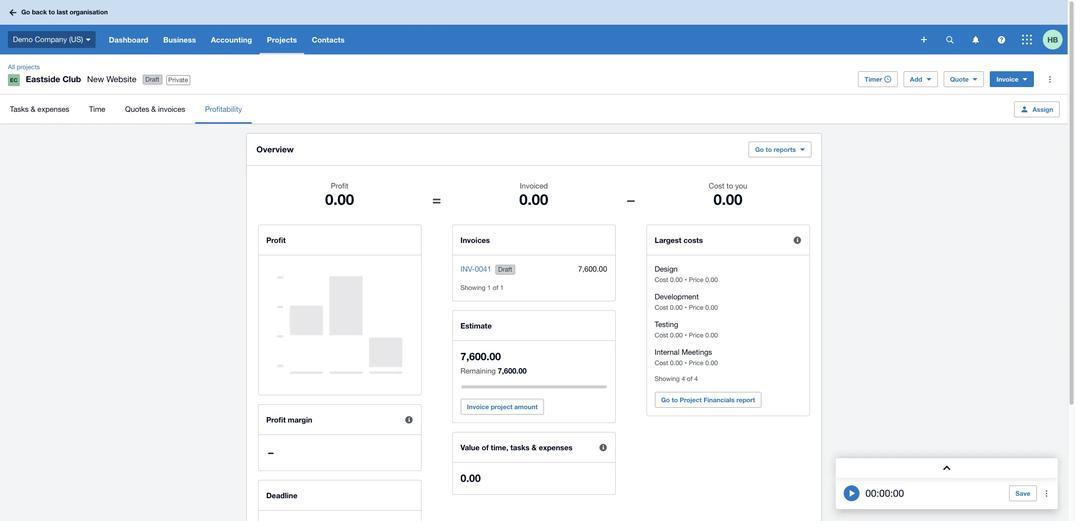 Task type: locate. For each thing, give the bounding box(es) containing it.
estimate
[[461, 322, 492, 331]]

invoice inside button
[[467, 404, 489, 411]]

all projects link
[[4, 62, 44, 72]]

2 vertical spatial of
[[482, 444, 489, 453]]

navigation containing dashboard
[[101, 25, 915, 55]]

•
[[685, 277, 687, 284], [685, 304, 687, 312], [685, 332, 687, 340], [685, 360, 687, 367]]

website
[[106, 74, 137, 84]]

to left "reports"
[[766, 146, 772, 154]]

go to project financials report button
[[655, 393, 762, 408]]

go inside "link"
[[21, 8, 30, 16]]

hb button
[[1043, 25, 1068, 55]]

save
[[1016, 490, 1031, 498]]

price down meetings
[[689, 360, 704, 367]]

0.00 inside cost to you 0.00
[[714, 191, 743, 209]]

invoice up "assign" button
[[997, 75, 1019, 83]]

go left the back
[[21, 8, 30, 16]]

1 vertical spatial 7,600.00
[[461, 351, 501, 363]]

go inside popup button
[[756, 146, 764, 154]]

go inside button
[[662, 397, 670, 405]]

cost inside design cost 0.00 • price 0.00
[[655, 277, 669, 284]]

0 horizontal spatial svg image
[[86, 39, 91, 41]]

price up meetings
[[689, 332, 704, 340]]

invoice left project
[[467, 404, 489, 411]]

quotes & invoices link
[[115, 95, 195, 124]]

profit
[[331, 182, 349, 190], [266, 236, 286, 245], [266, 416, 286, 425]]

2 vertical spatial go
[[662, 397, 670, 405]]

1 horizontal spatial draft
[[498, 266, 513, 274]]

1 horizontal spatial invoice
[[997, 75, 1019, 83]]

back
[[32, 8, 47, 16]]

cost down internal
[[655, 360, 669, 367]]

development cost 0.00 • price 0.00
[[655, 293, 718, 312]]

go for go to project financials report
[[662, 397, 670, 405]]

0 vertical spatial expenses
[[37, 105, 69, 113]]

cost for design
[[655, 277, 669, 284]]

4 • from the top
[[685, 360, 687, 367]]

0 horizontal spatial of
[[482, 444, 489, 453]]

1 horizontal spatial 1
[[500, 285, 504, 292]]

svg image
[[1023, 35, 1033, 45], [86, 39, 91, 41]]

• inside design cost 0.00 • price 0.00
[[685, 277, 687, 284]]

1 vertical spatial showing
[[655, 376, 680, 383]]

to left project
[[672, 397, 678, 405]]

dashboard link
[[101, 25, 156, 55]]

1 horizontal spatial &
[[151, 105, 156, 113]]

0 vertical spatial invoice
[[997, 75, 1019, 83]]

profitability
[[205, 105, 242, 113]]

svg image
[[9, 9, 16, 16], [947, 36, 954, 43], [973, 36, 979, 43], [998, 36, 1006, 43], [922, 37, 927, 43]]

• inside "testing cost 0.00 • price 0.00"
[[685, 332, 687, 340]]

draft
[[145, 76, 159, 83], [498, 266, 513, 274]]

to
[[49, 8, 55, 16], [766, 146, 772, 154], [727, 182, 734, 190], [672, 397, 678, 405]]

invoice for invoice
[[997, 75, 1019, 83]]

organisation
[[70, 8, 108, 16]]

cost for testing
[[655, 332, 669, 340]]

price inside "testing cost 0.00 • price 0.00"
[[689, 332, 704, 340]]

draft right 0041
[[498, 266, 513, 274]]

2 vertical spatial profit
[[266, 416, 286, 425]]

draft left private
[[145, 76, 159, 83]]

7,600.00
[[579, 265, 608, 274], [461, 351, 501, 363], [498, 367, 527, 376]]

0 horizontal spatial 1
[[488, 285, 491, 292]]

to inside cost to you 0.00
[[727, 182, 734, 190]]

more info image
[[594, 438, 613, 458]]

0 horizontal spatial &
[[31, 105, 35, 113]]

go left "reports"
[[756, 146, 764, 154]]

cost inside "testing cost 0.00 • price 0.00"
[[655, 332, 669, 340]]

0 vertical spatial more info image
[[788, 231, 808, 250]]

• down 'development'
[[685, 304, 687, 312]]

banner
[[0, 0, 1068, 55]]

4 price from the top
[[689, 360, 704, 367]]

navigation inside banner
[[101, 25, 915, 55]]

time
[[89, 105, 105, 113]]

3 • from the top
[[685, 332, 687, 340]]

to left you
[[727, 182, 734, 190]]

profit inside profit 0.00
[[331, 182, 349, 190]]

inv-0041 link
[[461, 265, 492, 274]]

0 vertical spatial of
[[493, 285, 499, 292]]

2 1 from the left
[[500, 285, 504, 292]]

price for testing
[[689, 332, 704, 340]]

svg image left "hb"
[[1023, 35, 1033, 45]]

0 vertical spatial 7,600.00
[[579, 265, 608, 274]]

& right "tasks"
[[532, 444, 537, 453]]

showing down internal
[[655, 376, 680, 383]]

• for development
[[685, 304, 687, 312]]

1 horizontal spatial showing
[[655, 376, 680, 383]]

svg image right (us)
[[86, 39, 91, 41]]

1
[[488, 285, 491, 292], [500, 285, 504, 292]]

0 vertical spatial go
[[21, 8, 30, 16]]

&
[[31, 105, 35, 113], [151, 105, 156, 113], [532, 444, 537, 453]]

last
[[57, 8, 68, 16]]

1 vertical spatial of
[[687, 376, 693, 383]]

add button
[[904, 71, 938, 87]]

profit for 0.00
[[331, 182, 349, 190]]

cost inside cost to you 0.00
[[709, 182, 725, 190]]

0 vertical spatial profit
[[331, 182, 349, 190]]

& for tasks
[[31, 105, 35, 113]]

internal meetings cost 0.00 • price 0.00
[[655, 348, 718, 367]]

4 up project
[[695, 376, 698, 383]]

no profit information available image
[[277, 266, 403, 386]]

to inside go to reports popup button
[[766, 146, 772, 154]]

1 horizontal spatial 4
[[695, 376, 698, 383]]

inv-
[[461, 265, 475, 274]]

time,
[[491, 444, 509, 453]]

expenses down eastside club
[[37, 105, 69, 113]]

1 vertical spatial draft
[[498, 266, 513, 274]]

cost up testing
[[655, 304, 669, 312]]

• inside development cost 0.00 • price 0.00
[[685, 304, 687, 312]]

demo company (us)
[[13, 35, 83, 43]]

1 horizontal spatial svg image
[[1023, 35, 1033, 45]]

demo
[[13, 35, 33, 43]]

0 vertical spatial showing
[[461, 285, 486, 292]]

accounting button
[[204, 25, 260, 55]]

price down 'development'
[[689, 304, 704, 312]]

3 price from the top
[[689, 332, 704, 340]]

time link
[[79, 95, 115, 124]]

4 down internal meetings cost 0.00 • price 0.00
[[682, 376, 686, 383]]

& right quotes
[[151, 105, 156, 113]]

price up development cost 0.00 • price 0.00
[[689, 277, 704, 284]]

00:00:00
[[866, 488, 905, 500]]

company
[[35, 35, 67, 43]]

amount
[[515, 404, 538, 411]]

1 horizontal spatial of
[[493, 285, 499, 292]]

& right tasks
[[31, 105, 35, 113]]

go down showing 4 of 4
[[662, 397, 670, 405]]

1 vertical spatial expenses
[[539, 444, 573, 453]]

cost
[[709, 182, 725, 190], [655, 277, 669, 284], [655, 304, 669, 312], [655, 332, 669, 340], [655, 360, 669, 367]]

price for design
[[689, 277, 704, 284]]

profitability link
[[195, 95, 252, 124]]

0 horizontal spatial 4
[[682, 376, 686, 383]]

0 horizontal spatial go
[[21, 8, 30, 16]]

svg image inside demo company (us) popup button
[[86, 39, 91, 41]]

0 horizontal spatial invoice
[[467, 404, 489, 411]]

inv-0041
[[461, 265, 492, 274]]

tasks
[[511, 444, 530, 453]]

• inside internal meetings cost 0.00 • price 0.00
[[685, 360, 687, 367]]

expenses right "tasks"
[[539, 444, 573, 453]]

0 horizontal spatial draft
[[145, 76, 159, 83]]

2 horizontal spatial go
[[756, 146, 764, 154]]

eastside club
[[26, 74, 81, 84]]

2 price from the top
[[689, 304, 704, 312]]

4
[[682, 376, 686, 383], [695, 376, 698, 383]]

1 vertical spatial go
[[756, 146, 764, 154]]

cost inside development cost 0.00 • price 0.00
[[655, 304, 669, 312]]

svg image left the back
[[9, 9, 16, 16]]

1 • from the top
[[685, 277, 687, 284]]

business
[[163, 35, 196, 44]]

showing 1 of 1
[[461, 285, 504, 292]]

1 horizontal spatial more info image
[[788, 231, 808, 250]]

profit 0.00
[[325, 182, 354, 209]]

eastside
[[26, 74, 60, 84]]

more options image
[[1041, 69, 1060, 89]]

svg image inside go back to last organisation "link"
[[9, 9, 16, 16]]

go back to last organisation link
[[6, 4, 114, 21]]

price inside design cost 0.00 • price 0.00
[[689, 277, 704, 284]]

navigation
[[101, 25, 915, 55]]

invoiced
[[520, 182, 548, 190]]

to left last
[[49, 8, 55, 16]]

invoice project amount
[[467, 404, 538, 411]]

showing down inv-0041 link
[[461, 285, 486, 292]]

go for go back to last organisation
[[21, 8, 30, 16]]

save button
[[1010, 486, 1038, 502]]

financials
[[704, 397, 735, 405]]

contacts button
[[305, 25, 352, 55]]

expenses
[[37, 105, 69, 113], [539, 444, 573, 453]]

design
[[655, 265, 678, 274]]

1 vertical spatial profit
[[266, 236, 286, 245]]

banner containing hb
[[0, 0, 1068, 55]]

value of time, tasks & expenses
[[461, 444, 573, 453]]

invoice inside 'popup button'
[[997, 75, 1019, 83]]

1 vertical spatial invoice
[[467, 404, 489, 411]]

• up 'development'
[[685, 277, 687, 284]]

• down meetings
[[685, 360, 687, 367]]

0 horizontal spatial showing
[[461, 285, 486, 292]]

tasks & expenses link
[[0, 95, 79, 124]]

price inside development cost 0.00 • price 0.00
[[689, 304, 704, 312]]

quotes
[[125, 105, 149, 113]]

projects
[[267, 35, 297, 44]]

• up meetings
[[685, 332, 687, 340]]

7,600.00 for 7,600.00 remaining 7,600.00
[[461, 351, 501, 363]]

demo company (us) button
[[0, 25, 101, 55]]

ec
[[10, 77, 18, 83]]

• for testing
[[685, 332, 687, 340]]

2 • from the top
[[685, 304, 687, 312]]

meetings
[[682, 348, 713, 357]]

more info image
[[788, 231, 808, 250], [399, 410, 419, 430]]

accounting
[[211, 35, 252, 44]]

hb
[[1048, 35, 1059, 44]]

1 price from the top
[[689, 277, 704, 284]]

1 1 from the left
[[488, 285, 491, 292]]

cost inside internal meetings cost 0.00 • price 0.00
[[655, 360, 669, 367]]

go
[[21, 8, 30, 16], [756, 146, 764, 154], [662, 397, 670, 405]]

1 horizontal spatial go
[[662, 397, 670, 405]]

svg image up invoice 'popup button'
[[998, 36, 1006, 43]]

cost left you
[[709, 182, 725, 190]]

to inside go to project financials report button
[[672, 397, 678, 405]]

2 horizontal spatial of
[[687, 376, 693, 383]]

cost down testing
[[655, 332, 669, 340]]

invoice project amount button
[[461, 400, 544, 415]]

1 vertical spatial more info image
[[399, 410, 419, 430]]

all projects
[[8, 63, 40, 71]]

to inside go back to last organisation "link"
[[49, 8, 55, 16]]

showing
[[461, 285, 486, 292], [655, 376, 680, 383]]

0 horizontal spatial more info image
[[399, 410, 419, 430]]

more info image for profit margin
[[399, 410, 419, 430]]

reports
[[774, 146, 796, 154]]

cost down design
[[655, 277, 669, 284]]

price
[[689, 277, 704, 284], [689, 304, 704, 312], [689, 332, 704, 340], [689, 360, 704, 367]]



Task type: describe. For each thing, give the bounding box(es) containing it.
showing for showing 1 of 1
[[461, 285, 486, 292]]

1 4 from the left
[[682, 376, 686, 383]]

start timer image
[[844, 486, 860, 502]]

internal
[[655, 348, 680, 357]]

largest costs
[[655, 236, 703, 245]]

deadline
[[266, 492, 298, 501]]

of for 4
[[687, 376, 693, 383]]

quotes & invoices
[[125, 105, 185, 113]]

0 horizontal spatial expenses
[[37, 105, 69, 113]]

svg image up the add popup button
[[922, 37, 927, 43]]

profit margin
[[266, 416, 313, 425]]

–
[[268, 447, 274, 460]]

price for development
[[689, 304, 704, 312]]

development
[[655, 293, 699, 301]]

private
[[168, 76, 188, 84]]

go to reports
[[756, 146, 796, 154]]

more info image for largest costs
[[788, 231, 808, 250]]

remaining
[[461, 367, 496, 376]]

invoices
[[461, 236, 490, 245]]

2 4 from the left
[[695, 376, 698, 383]]

new
[[87, 74, 104, 84]]

profit for margin
[[266, 416, 286, 425]]

2 vertical spatial 7,600.00
[[498, 367, 527, 376]]

testing
[[655, 321, 679, 329]]

all
[[8, 63, 15, 71]]

tasks & expenses
[[10, 105, 69, 113]]

projects
[[17, 63, 40, 71]]

design cost 0.00 • price 0.00
[[655, 265, 718, 284]]

price inside internal meetings cost 0.00 • price 0.00
[[689, 360, 704, 367]]

go for go to reports
[[756, 146, 764, 154]]

largest
[[655, 236, 682, 245]]

svg image up the quote
[[947, 36, 954, 43]]

0041
[[475, 265, 492, 274]]

quote button
[[944, 71, 985, 87]]

dashboard
[[109, 35, 148, 44]]

& for quotes
[[151, 105, 156, 113]]

club
[[63, 74, 81, 84]]

to for go to reports
[[766, 146, 772, 154]]

contacts
[[312, 35, 345, 44]]

new website
[[87, 74, 137, 84]]

(us)
[[69, 35, 83, 43]]

value
[[461, 444, 480, 453]]

svg image up quote popup button
[[973, 36, 979, 43]]

cost to you 0.00
[[709, 182, 748, 209]]

cost for development
[[655, 304, 669, 312]]

timer button
[[859, 71, 898, 87]]

invoices
[[158, 105, 185, 113]]

7,600.00 remaining 7,600.00
[[461, 351, 527, 376]]

tasks
[[10, 105, 29, 113]]

−
[[627, 191, 636, 209]]

2 horizontal spatial &
[[532, 444, 537, 453]]

to for go to project financials report
[[672, 397, 678, 405]]

assign
[[1033, 105, 1054, 113]]

7,600.00 for 7,600.00
[[579, 265, 608, 274]]

0 vertical spatial draft
[[145, 76, 159, 83]]

1 horizontal spatial expenses
[[539, 444, 573, 453]]

projects button
[[260, 25, 305, 55]]

project
[[680, 397, 702, 405]]

project
[[491, 404, 513, 411]]

report
[[737, 397, 756, 405]]

margin
[[288, 416, 313, 425]]

go back to last organisation
[[21, 8, 108, 16]]

showing for showing 4 of 4
[[655, 376, 680, 383]]

you
[[736, 182, 748, 190]]

more options image
[[1038, 484, 1057, 504]]

costs
[[684, 236, 703, 245]]

testing cost 0.00 • price 0.00
[[655, 321, 718, 340]]

go to reports button
[[749, 142, 812, 158]]

showing 4 of 4
[[655, 376, 698, 383]]

go to project financials report
[[662, 397, 756, 405]]

quote
[[951, 75, 969, 83]]

=
[[433, 191, 441, 209]]

invoice for invoice project amount
[[467, 404, 489, 411]]

assign button
[[1015, 101, 1060, 117]]

add
[[911, 75, 923, 83]]

overview
[[257, 144, 294, 155]]

business button
[[156, 25, 204, 55]]

of for 1
[[493, 285, 499, 292]]

timer
[[865, 75, 883, 83]]

• for design
[[685, 277, 687, 284]]

invoiced 0.00
[[520, 182, 549, 209]]

to for cost to you 0.00
[[727, 182, 734, 190]]

invoice button
[[991, 71, 1035, 87]]



Task type: vqa. For each thing, say whether or not it's contained in the screenshot.
New at the top left of page
yes



